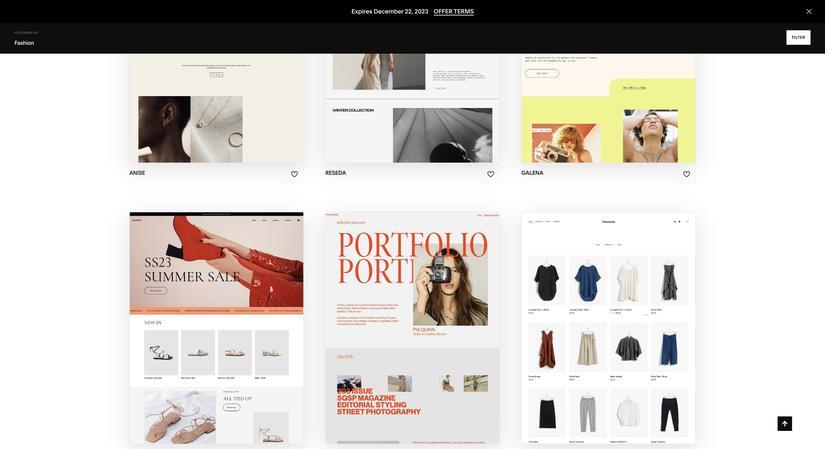 Task type: describe. For each thing, give the bounding box(es) containing it.
start with quinn
[[379, 315, 440, 323]]

start with alameda
[[570, 315, 642, 323]]

anise image
[[130, 0, 304, 163]]

filter button
[[787, 30, 811, 45]]

0 horizontal spatial reseda
[[326, 170, 346, 176]]

1 vertical spatial quinn
[[417, 328, 439, 336]]

filter
[[793, 35, 806, 40]]

add anise to your favorites list image
[[291, 171, 298, 178]]

with for quinn
[[400, 315, 417, 323]]

start with alameda button
[[570, 310, 649, 328]]

preview reseda
[[385, 47, 441, 55]]

preview for preview anise
[[192, 47, 221, 55]]

0 vertical spatial reseda
[[415, 47, 441, 55]]

zaatar inside 'link'
[[219, 328, 245, 336]]

start with zaatar
[[181, 315, 246, 323]]

by
[[34, 31, 38, 35]]

0 horizontal spatial galena
[[522, 170, 544, 176]]

start for preview zaatar
[[181, 315, 201, 323]]

expires
[[352, 8, 372, 15]]

back to top image
[[782, 421, 789, 428]]

start for preview alameda
[[570, 315, 589, 323]]

terms
[[454, 8, 474, 15]]

preview alameda link
[[578, 323, 640, 341]]

2023
[[415, 8, 429, 15]]

alameda inside button
[[609, 315, 642, 323]]

reseda image
[[326, 0, 500, 163]]

start for preview quinn
[[379, 315, 399, 323]]

preview for preview quinn
[[387, 328, 416, 336]]

fashion
[[15, 40, 34, 46]]

zaatar image
[[130, 213, 304, 444]]

preview reseda link
[[385, 42, 441, 60]]

alameda image
[[522, 213, 696, 444]]

zaatar inside button
[[220, 315, 246, 323]]

filtering by
[[15, 31, 38, 35]]



Task type: vqa. For each thing, say whether or not it's contained in the screenshot.


Task type: locate. For each thing, give the bounding box(es) containing it.
2 start from the left
[[379, 315, 399, 323]]

0 vertical spatial zaatar
[[220, 315, 246, 323]]

start inside button
[[181, 315, 201, 323]]

start up preview alameda
[[570, 315, 589, 323]]

december
[[374, 8, 404, 15]]

with
[[202, 315, 219, 323], [400, 315, 417, 323], [591, 315, 608, 323]]

quinn inside 'button'
[[418, 315, 440, 323]]

preview for preview reseda
[[385, 47, 414, 55]]

preview quinn link
[[387, 323, 439, 341]]

with inside 'button'
[[400, 315, 417, 323]]

zaatar down start with zaatar
[[219, 328, 245, 336]]

offer
[[434, 8, 453, 15]]

quinn
[[418, 315, 440, 323], [417, 328, 439, 336]]

preview quinn
[[387, 328, 439, 336]]

offer terms link
[[434, 8, 474, 16]]

3 with from the left
[[591, 315, 608, 323]]

quinn image
[[326, 213, 500, 444]]

expires december 22, 2023
[[352, 8, 429, 15]]

alameda down the start with alameda
[[608, 328, 640, 336]]

filtering
[[15, 31, 33, 35]]

preview anise
[[192, 47, 242, 55]]

0 horizontal spatial start
[[181, 315, 201, 323]]

add galena to your favorites list image
[[684, 171, 691, 178]]

2 horizontal spatial start
[[570, 315, 589, 323]]

2 with from the left
[[400, 315, 417, 323]]

0 vertical spatial galena
[[611, 47, 638, 55]]

zaatar
[[220, 315, 246, 323], [219, 328, 245, 336]]

preview
[[192, 47, 221, 55], [385, 47, 414, 55], [580, 47, 609, 55], [189, 328, 218, 336], [387, 328, 416, 336], [578, 328, 607, 336]]

1 vertical spatial anise
[[129, 170, 145, 176]]

anise
[[222, 47, 242, 55], [129, 170, 145, 176]]

preview inside 'link'
[[189, 328, 218, 336]]

1 with from the left
[[202, 315, 219, 323]]

preview alameda
[[578, 328, 640, 336]]

with for alameda
[[591, 315, 608, 323]]

start up "preview quinn"
[[379, 315, 399, 323]]

galena
[[611, 47, 638, 55], [522, 170, 544, 176]]

preview anise link
[[192, 42, 242, 60]]

1 horizontal spatial galena
[[611, 47, 638, 55]]

1 start from the left
[[181, 315, 201, 323]]

preview galena link
[[580, 42, 638, 60]]

0 vertical spatial anise
[[222, 47, 242, 55]]

0 horizontal spatial with
[[202, 315, 219, 323]]

with for zaatar
[[202, 315, 219, 323]]

1 horizontal spatial reseda
[[415, 47, 441, 55]]

galena image
[[522, 0, 696, 163]]

reseda
[[415, 47, 441, 55], [326, 170, 346, 176]]

3 start from the left
[[570, 315, 589, 323]]

1 vertical spatial reseda
[[326, 170, 346, 176]]

add reseda to your favorites list image
[[487, 171, 495, 178]]

0 horizontal spatial anise
[[129, 170, 145, 176]]

0 vertical spatial alameda
[[609, 315, 642, 323]]

start with quinn button
[[379, 310, 447, 328]]

preview for preview zaatar
[[189, 328, 218, 336]]

offer terms
[[434, 8, 474, 15]]

start up preview zaatar
[[181, 315, 201, 323]]

start
[[181, 315, 201, 323], [379, 315, 399, 323], [570, 315, 589, 323]]

preview zaatar
[[189, 328, 245, 336]]

1 vertical spatial alameda
[[608, 328, 640, 336]]

start inside button
[[570, 315, 589, 323]]

with inside button
[[202, 315, 219, 323]]

1 horizontal spatial start
[[379, 315, 399, 323]]

start inside 'button'
[[379, 315, 399, 323]]

with up preview alameda
[[591, 315, 608, 323]]

with up "preview quinn"
[[400, 315, 417, 323]]

1 vertical spatial galena
[[522, 170, 544, 176]]

1 vertical spatial zaatar
[[219, 328, 245, 336]]

alameda
[[609, 315, 642, 323], [608, 328, 640, 336]]

quinn up "preview quinn"
[[418, 315, 440, 323]]

with up preview zaatar
[[202, 315, 219, 323]]

with inside button
[[591, 315, 608, 323]]

1 horizontal spatial with
[[400, 315, 417, 323]]

zaatar up preview zaatar
[[220, 315, 246, 323]]

2 horizontal spatial with
[[591, 315, 608, 323]]

start with zaatar button
[[181, 310, 253, 328]]

alameda up preview alameda
[[609, 315, 642, 323]]

0 vertical spatial quinn
[[418, 315, 440, 323]]

preview for preview alameda
[[578, 328, 607, 336]]

22,
[[405, 8, 413, 15]]

preview zaatar link
[[189, 323, 245, 341]]

1 horizontal spatial anise
[[222, 47, 242, 55]]

preview for preview galena
[[580, 47, 609, 55]]

preview galena
[[580, 47, 638, 55]]

quinn down start with quinn
[[417, 328, 439, 336]]



